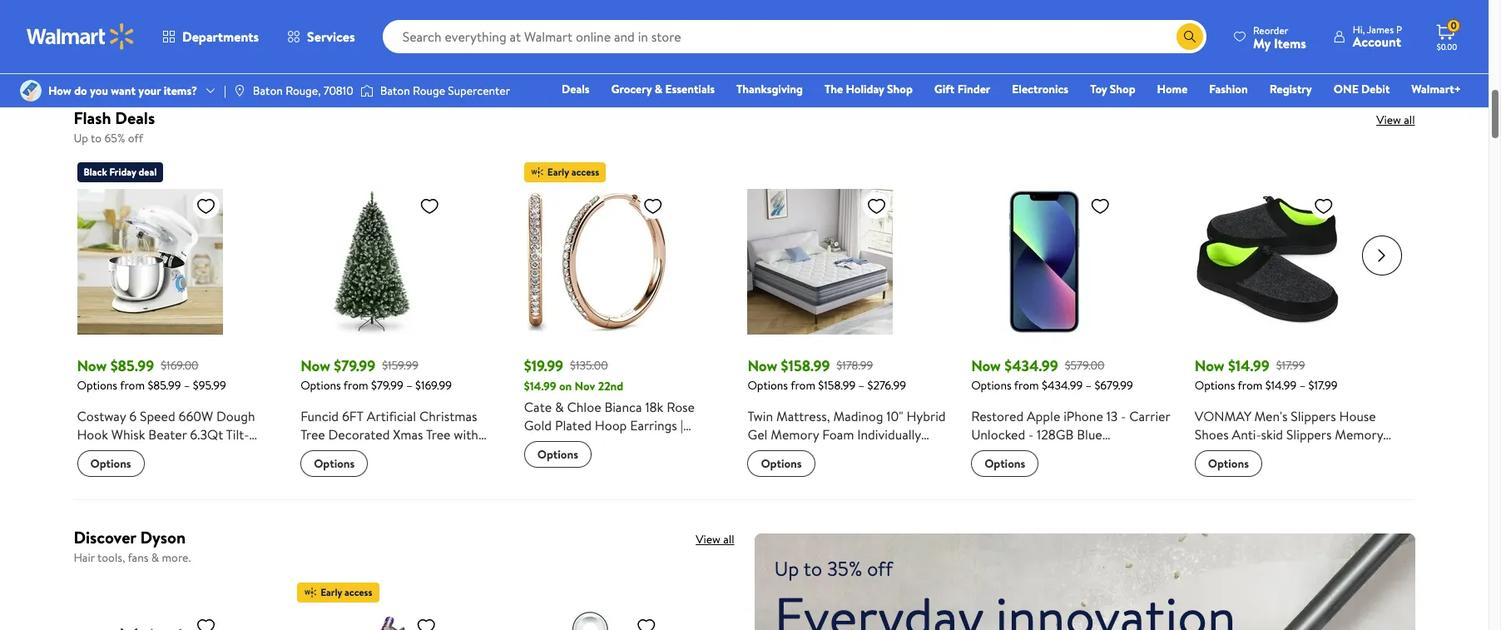 Task type: locate. For each thing, give the bounding box(es) containing it.
memory right the outdoor
[[1335, 425, 1384, 444]]

gold
[[524, 416, 552, 434]]

0 vertical spatial $158.99
[[781, 355, 830, 376]]

2 baton from the left
[[380, 82, 410, 99]]

2 – from the left
[[406, 377, 413, 394]]

dyson corrale straightener | nickel/fuchsia | refurbished image
[[77, 609, 223, 630]]

0 horizontal spatial $17.99
[[1277, 357, 1306, 374]]

all for dyson
[[724, 531, 735, 548]]

options link down "whisk"
[[77, 450, 145, 477]]

0 horizontal spatial all
[[724, 531, 735, 548]]

– down $178.99
[[859, 377, 865, 394]]

1 horizontal spatial early access
[[548, 165, 600, 179]]

unlocked
[[972, 425, 1026, 444]]

walmart+ down $0.00
[[1412, 81, 1462, 97]]

$85.99 left $169.00
[[110, 355, 154, 376]]

toy shop
[[1091, 81, 1136, 97]]

the holiday shop
[[825, 81, 913, 97]]

cate & chloe bianca 18k rose gold plated hoop earrings | women's crystal earrings | gift for her image
[[524, 189, 670, 335]]

1 vertical spatial deals
[[115, 106, 155, 129]]

options up 'mattress,'
[[748, 377, 788, 394]]

from inside 'now $434.99 $579.00 options from $434.99 – $679.99'
[[1015, 377, 1039, 394]]

departments button
[[148, 17, 273, 57]]

foldable
[[301, 480, 349, 499]]

1 vertical spatial all
[[724, 531, 735, 548]]

women's
[[524, 434, 576, 452]]

view for flash deals
[[1377, 111, 1402, 128]]

flash
[[74, 106, 111, 129]]

now $158.99 $178.99 options from $158.99 – $276.99
[[748, 355, 907, 394]]

– inside now $158.99 $178.99 options from $158.99 – $276.99
[[859, 377, 865, 394]]

1 vertical spatial early
[[321, 585, 342, 599]]

flash deals up to 65% off
[[74, 106, 155, 146]]

70810
[[324, 82, 354, 99]]

1 vertical spatial $17.99
[[1309, 377, 1338, 394]]

registry
[[1270, 81, 1313, 97]]

1 memory from the left
[[771, 425, 819, 444]]

1 horizontal spatial $17.99
[[1309, 377, 1338, 394]]

now inside now $14.99 $17.99 options from $14.99 – $17.99
[[1195, 355, 1225, 376]]

0 horizontal spatial baton
[[253, 82, 283, 99]]

5 now from the left
[[1195, 355, 1225, 376]]

view all link for discover dyson
[[696, 531, 735, 548]]

now inside 'now $79.99 $159.99 options from $79.99 – $169.99'
[[301, 355, 330, 376]]

now up costway
[[77, 355, 107, 376]]

early access up 'dyson v8 origin  cordless vacuum | purple | new' image
[[321, 585, 373, 599]]

for right base
[[419, 480, 436, 499]]

from up men's
[[1238, 377, 1263, 394]]

0 horizontal spatial view
[[696, 531, 721, 548]]

baton left rouge,
[[253, 82, 283, 99]]

from inside now $85.99 $169.00 options from $85.99 – $95.99
[[120, 377, 145, 394]]

options link up foldable
[[301, 450, 368, 477]]

blue
[[1077, 425, 1103, 444]]

2 now from the left
[[301, 355, 330, 376]]

options inside now $14.99 $17.99 options from $14.99 – $17.99
[[1195, 377, 1236, 394]]

0 vertical spatial home
[[1158, 81, 1188, 97]]

1 horizontal spatial &
[[555, 398, 564, 416]]

grocery & essentials
[[611, 81, 715, 97]]

1 vertical spatial walmart+
[[1412, 81, 1462, 97]]

now up vonmay
[[1195, 355, 1225, 376]]

services button
[[273, 17, 369, 57]]

0 vertical spatial early
[[548, 165, 569, 179]]

walmart image
[[27, 23, 135, 50]]

1 vertical spatial &
[[555, 398, 564, 416]]

0 horizontal spatial home
[[439, 480, 474, 499]]

gel
[[748, 425, 768, 444]]

deals
[[562, 81, 590, 97], [115, 106, 155, 129]]

0 vertical spatial christmas
[[420, 407, 477, 425]]

- right 13
[[1122, 407, 1127, 425]]

0 horizontal spatial &
[[151, 549, 159, 566]]

1 horizontal spatial |
[[674, 434, 676, 452]]

$434.99 up 'apple' at the right bottom of page
[[1005, 355, 1059, 376]]

tree up flocked
[[301, 425, 325, 444]]

options down shoes
[[1209, 455, 1249, 472]]

madinog
[[834, 407, 884, 425]]

0 vertical spatial view all
[[1377, 111, 1416, 128]]

twin up pocket
[[748, 407, 773, 425]]

baton rouge supercenter
[[380, 82, 510, 99]]

0 vertical spatial view
[[1377, 111, 1402, 128]]

1 vertical spatial $79.99
[[371, 377, 404, 394]]

tree
[[301, 425, 325, 444], [426, 425, 451, 444], [410, 462, 434, 480]]

& right fans
[[151, 549, 159, 566]]

reorder my items
[[1254, 23, 1307, 52]]

 image right 70810
[[360, 82, 374, 99]]

1 vertical spatial access
[[345, 585, 373, 599]]

apple
[[1027, 407, 1061, 425]]

for inside funcid 6ft artificial christmas tree decorated xmas tree with pine cones, hinged partially flocked christmas tree with foldable metal base for home office holiday decor
[[419, 480, 436, 499]]

gift left finder in the top of the page
[[935, 81, 955, 97]]

from up 6
[[120, 377, 145, 394]]

– inside 'now $434.99 $579.00 options from $434.99 – $679.99'
[[1086, 377, 1092, 394]]

0 horizontal spatial twin
[[748, 407, 773, 425]]

1 vertical spatial early access
[[321, 585, 373, 599]]

1 horizontal spatial view all link
[[1377, 111, 1416, 128]]

0 horizontal spatial view all link
[[696, 531, 735, 548]]

hybrid
[[907, 407, 946, 425]]

0 horizontal spatial deals
[[115, 106, 155, 129]]

 image for baton
[[360, 82, 374, 99]]

funcid 6ft artificial christmas tree decorated xmas tree with pine cones, hinged partially flocked christmas tree with foldable metal base for home office holiday decor
[[301, 407, 479, 517]]

now
[[77, 355, 107, 376], [301, 355, 330, 376], [748, 355, 778, 376], [972, 355, 1001, 376], [1195, 355, 1225, 376]]

with
[[454, 425, 479, 444], [437, 462, 462, 480]]

4 – from the left
[[1086, 377, 1092, 394]]

fashion
[[1210, 81, 1248, 97]]

chloe
[[567, 398, 601, 416]]

memory right gel
[[771, 425, 819, 444]]

$158.99 left $178.99
[[781, 355, 830, 376]]

– for $79.99
[[406, 377, 413, 394]]

1 horizontal spatial all
[[1404, 111, 1416, 128]]

0 horizontal spatial shop
[[94, 5, 119, 22]]

home inside funcid 6ft artificial christmas tree decorated xmas tree with pine cones, hinged partially flocked christmas tree with foldable metal base for home office holiday decor
[[439, 480, 474, 499]]

from inside 'now $79.99 $159.99 options from $79.99 – $169.99'
[[344, 377, 369, 394]]

1 horizontal spatial twin
[[913, 444, 938, 462]]

0 horizontal spatial view all
[[696, 531, 735, 548]]

vonmay men's slippers house shoes anti-skid slippers memory foam indoor outdoor image
[[1195, 189, 1341, 335]]

0 vertical spatial view all link
[[1377, 111, 1416, 128]]

access for add to favorites list, cate & chloe bianca 18k rose gold plated hoop earrings | women's crystal earrings | gift for her image
[[572, 165, 600, 179]]

shop up walmart image
[[94, 5, 119, 22]]

gift down rose
[[680, 434, 702, 452]]

5 – from the left
[[1300, 377, 1306, 394]]

dyson
[[140, 526, 186, 549]]

deals left grocery
[[562, 81, 590, 97]]

0 vertical spatial holiday
[[846, 81, 885, 97]]

reorder
[[1254, 23, 1289, 37]]

0 vertical spatial early access
[[548, 165, 600, 179]]

dyson purifier hot cool™ gen1 hp10 image
[[518, 609, 663, 630]]

product group
[[77, 156, 277, 480], [301, 156, 501, 517], [524, 156, 725, 480], [748, 156, 948, 480], [972, 156, 1172, 480], [1195, 156, 1396, 480], [297, 576, 494, 630]]

memory
[[771, 425, 819, 444], [1335, 425, 1384, 444]]

3 – from the left
[[859, 377, 865, 394]]

1 horizontal spatial access
[[572, 165, 600, 179]]

walmart+ down apply. at the left top of page
[[458, 43, 507, 60]]

$178.99
[[837, 357, 874, 374]]

options inside 'now $434.99 $579.00 options from $434.99 – $679.99'
[[972, 377, 1012, 394]]

options link down plated
[[524, 441, 592, 467]]

twin down hybrid
[[913, 444, 938, 462]]

from up 6ft
[[344, 377, 369, 394]]

1 horizontal spatial home
[[1158, 81, 1188, 97]]

with right base
[[437, 462, 462, 480]]

6.3qt
[[190, 425, 223, 444]]

anti-
[[1232, 425, 1262, 444]]

0 horizontal spatial foam
[[823, 425, 854, 444]]

 image
[[233, 84, 246, 97]]

walmart+ link
[[1405, 80, 1469, 98]]

2 horizontal spatial &
[[655, 81, 663, 97]]

bianca
[[605, 398, 642, 416]]

options up costway
[[77, 377, 117, 394]]

$14.99
[[1229, 355, 1270, 376], [1266, 377, 1297, 394], [524, 378, 557, 395]]

gift
[[935, 81, 955, 97], [680, 434, 702, 452]]

2 from from the left
[[344, 377, 369, 394]]

0 horizontal spatial early access
[[321, 585, 373, 599]]

now inside now $85.99 $169.00 options from $85.99 – $95.99
[[77, 355, 107, 376]]

1 horizontal spatial baton
[[380, 82, 410, 99]]

restored
[[972, 407, 1024, 425]]

christmas
[[420, 407, 477, 425], [349, 462, 407, 480]]

1 vertical spatial for
[[419, 480, 436, 499]]

0 vertical spatial $85.99
[[110, 355, 154, 376]]

options up vonmay
[[1195, 377, 1236, 394]]

home down partially on the bottom
[[439, 480, 474, 499]]

1 horizontal spatial holiday
[[846, 81, 885, 97]]

holiday inside the holiday shop link
[[846, 81, 885, 97]]

0 vertical spatial $79.99
[[334, 355, 376, 376]]

from for $158.99
[[791, 377, 816, 394]]

gift inside $19.99 $135.00 $14.99 on nov 22nd cate & chloe bianca 18k rose gold plated hoop earrings | women's crystal earrings | gift for her
[[680, 434, 702, 452]]

holiday right the
[[846, 81, 885, 97]]

add to favorites list, funcid 6ft artificial christmas tree decorated xmas tree with pine cones, hinged partially flocked christmas tree with foldable metal base for home office holiday decor image
[[420, 196, 440, 216]]

1 horizontal spatial memory
[[1335, 425, 1384, 444]]

now for $79.99
[[301, 355, 330, 376]]

$159.99
[[382, 357, 419, 374]]

costway 6 speed 660w dough hook whisk beater 6.3qt tilt- head food stand mixer white options
[[77, 407, 255, 472]]

foam left 'indoor'
[[1195, 444, 1227, 462]]

for inside $19.99 $135.00 $14.99 on nov 22nd cate & chloe bianca 18k rose gold plated hoop earrings | women's crystal earrings | gift for her
[[705, 434, 722, 452]]

toy
[[1091, 81, 1108, 97]]

home down search icon
[[1158, 81, 1188, 97]]

2 horizontal spatial shop
[[1110, 81, 1136, 97]]

| down rose
[[674, 434, 676, 452]]

$434.99 down $579.00
[[1042, 377, 1083, 394]]

now up "restored"
[[972, 355, 1001, 376]]

0 horizontal spatial early
[[321, 585, 342, 599]]

$158.99 down $178.99
[[819, 377, 856, 394]]

thanksgiving link
[[729, 80, 811, 98]]

2 vertical spatial &
[[151, 549, 159, 566]]

– down the $159.99
[[406, 377, 413, 394]]

1 vertical spatial view
[[696, 531, 721, 548]]

holiday left "decor" at the bottom left
[[341, 499, 385, 517]]

funcid
[[301, 407, 339, 425]]

twin mattress, madinog 10" hybrid gel memory foam individually pocket innerspring mattress twin options
[[748, 407, 946, 472]]

– inside 'now $79.99 $159.99 options from $79.99 – $169.99'
[[406, 377, 413, 394]]

1 now from the left
[[77, 355, 107, 376]]

now up 'mattress,'
[[748, 355, 778, 376]]

product group containing now $14.99
[[1195, 156, 1396, 480]]

decorated
[[328, 425, 390, 444]]

1 horizontal spatial christmas
[[420, 407, 477, 425]]

1 horizontal spatial gift
[[935, 81, 955, 97]]

now inside 'now $434.99 $579.00 options from $434.99 – $679.99'
[[972, 355, 1001, 376]]

$17.99 up vonmay men's slippers house shoes anti-skid slippers memory foam indoor outdoor options
[[1309, 377, 1338, 394]]

$85.99 down $169.00
[[148, 377, 181, 394]]

1 vertical spatial view all
[[696, 531, 735, 548]]

0 vertical spatial all
[[1404, 111, 1416, 128]]

early access down deals link
[[548, 165, 600, 179]]

0 horizontal spatial walmart+
[[458, 43, 507, 60]]

$679.99
[[1095, 377, 1134, 394]]

add to favorites list, costway 6 speed 660w dough hook whisk beater 6.3qt tilt-head food stand mixer white image
[[196, 196, 216, 216]]

on
[[559, 378, 572, 395]]

1 from from the left
[[120, 377, 145, 394]]

 image left 'how'
[[20, 80, 42, 102]]

product group containing early access
[[297, 576, 494, 630]]

& right grocery
[[655, 81, 663, 97]]

options down gel
[[761, 455, 802, 472]]

baton left rouge
[[380, 82, 410, 99]]

home
[[1158, 81, 1188, 97], [439, 480, 474, 499]]

& inside $19.99 $135.00 $14.99 on nov 22nd cate & chloe bianca 18k rose gold plated hoop earrings | women's crystal earrings | gift for her
[[555, 398, 564, 416]]

Walmart Site-Wide search field
[[383, 20, 1207, 53]]

more.
[[162, 549, 191, 566]]

6
[[129, 407, 137, 425]]

office
[[301, 499, 338, 517]]

from for $85.99
[[120, 377, 145, 394]]

– up vonmay men's slippers house shoes anti-skid slippers memory foam indoor outdoor options
[[1300, 377, 1306, 394]]

$135.00
[[570, 357, 608, 374]]

4 from from the left
[[1015, 377, 1039, 394]]

1 – from the left
[[184, 377, 190, 394]]

0 vertical spatial deals
[[562, 81, 590, 97]]

options down "unlocked"
[[985, 455, 1026, 472]]

0 vertical spatial $434.99
[[1005, 355, 1059, 376]]

now $79.99 $159.99 options from $79.99 – $169.99
[[301, 355, 452, 394]]

options inside now $85.99 $169.00 options from $85.99 – $95.99
[[77, 377, 117, 394]]

now up funcid
[[301, 355, 330, 376]]

from inside now $158.99 $178.99 options from $158.99 – $276.99
[[791, 377, 816, 394]]

skid
[[1262, 425, 1284, 444]]

1 horizontal spatial for
[[705, 434, 722, 452]]

options inside costway 6 speed 660w dough hook whisk beater 6.3qt tilt- head food stand mixer white options
[[90, 455, 131, 472]]

– for $14.99
[[1300, 377, 1306, 394]]

– down $169.00
[[184, 377, 190, 394]]

options inside vonmay men's slippers house shoes anti-skid slippers memory foam indoor outdoor options
[[1209, 455, 1249, 472]]

options up "restored"
[[972, 377, 1012, 394]]

for left gel
[[705, 434, 722, 452]]

vonmay men's slippers house shoes anti-skid slippers memory foam indoor outdoor options
[[1195, 407, 1384, 472]]

memory inside vonmay men's slippers house shoes anti-skid slippers memory foam indoor outdoor options
[[1335, 425, 1384, 444]]

| right 'items?'
[[224, 82, 226, 99]]

baton rouge, 70810
[[253, 82, 354, 99]]

 image
[[20, 80, 42, 102], [360, 82, 374, 99]]

0 horizontal spatial memory
[[771, 425, 819, 444]]

1 vertical spatial home
[[439, 480, 474, 499]]

gift finder link
[[927, 80, 998, 98]]

0 vertical spatial walmart+
[[458, 43, 507, 60]]

options down "whisk"
[[90, 455, 131, 472]]

early access for the product group containing $19.99
[[548, 165, 600, 179]]

| right 18k
[[681, 416, 683, 434]]

from inside now $14.99 $17.99 options from $14.99 – $17.99
[[1238, 377, 1263, 394]]

terms
[[434, 12, 464, 29]]

– for $158.99
[[859, 377, 865, 394]]

1 baton from the left
[[253, 82, 283, 99]]

terms apply.
[[434, 12, 496, 29]]

now inside now $158.99 $178.99 options from $158.99 – $276.99
[[748, 355, 778, 376]]

slippers up the outdoor
[[1291, 407, 1337, 425]]

foam left mattress
[[823, 425, 854, 444]]

0 horizontal spatial  image
[[20, 80, 42, 102]]

thanksgiving
[[737, 81, 803, 97]]

$17.99 up men's
[[1277, 357, 1306, 374]]

now $85.99 $169.00 options from $85.99 – $95.99
[[77, 355, 226, 394]]

with right xmas
[[454, 425, 479, 444]]

0 vertical spatial &
[[655, 81, 663, 97]]

now for $14.99
[[1195, 355, 1225, 376]]

0 horizontal spatial gift
[[680, 434, 702, 452]]

$79.99 left the $159.99
[[334, 355, 376, 376]]

– inside now $14.99 $17.99 options from $14.99 – $17.99
[[1300, 377, 1306, 394]]

earrings down 18k
[[623, 434, 671, 452]]

options inside twin mattress, madinog 10" hybrid gel memory foam individually pocket innerspring mattress twin options
[[761, 455, 802, 472]]

from for $434.99
[[1015, 377, 1039, 394]]

1 horizontal spatial view
[[1377, 111, 1402, 128]]

– inside now $85.99 $169.00 options from $85.99 – $95.99
[[184, 377, 190, 394]]

2 horizontal spatial |
[[681, 416, 683, 434]]

james
[[1368, 22, 1394, 37]]

1 vertical spatial holiday
[[341, 499, 385, 517]]

1 vertical spatial gift
[[680, 434, 702, 452]]

1 horizontal spatial walmart+
[[1412, 81, 1462, 97]]

view all link for flash deals
[[1377, 111, 1416, 128]]

options inside restored apple iphone 13 - carrier unlocked - 128gb blue (refurbished) options
[[985, 455, 1026, 472]]

& down "on"
[[555, 398, 564, 416]]

speed
[[140, 407, 175, 425]]

add to favorites list, dyson corrale straightener | nickel/fuchsia | refurbished image
[[196, 616, 216, 630]]

1 horizontal spatial early
[[548, 165, 569, 179]]

0 horizontal spatial for
[[419, 480, 436, 499]]

shop
[[94, 5, 119, 22], [887, 81, 913, 97], [1110, 81, 1136, 97]]

options link
[[524, 441, 592, 467], [77, 450, 145, 477], [301, 450, 368, 477], [748, 450, 815, 477], [972, 450, 1039, 477], [1195, 450, 1263, 477]]

0 horizontal spatial |
[[224, 82, 226, 99]]

4 now from the left
[[972, 355, 1001, 376]]

deals up off
[[115, 106, 155, 129]]

shop right toy
[[1110, 81, 1136, 97]]

6ft
[[342, 407, 364, 425]]

$79.99 down the $159.99
[[371, 377, 404, 394]]

men's
[[1255, 407, 1288, 425]]

1 vertical spatial view all link
[[696, 531, 735, 548]]

now for $85.99
[[77, 355, 107, 376]]

foam inside twin mattress, madinog 10" hybrid gel memory foam individually pocket innerspring mattress twin options
[[823, 425, 854, 444]]

slippers right skid
[[1287, 425, 1332, 444]]

5 from from the left
[[1238, 377, 1263, 394]]

add to favorites list, restored apple iphone 13 - carrier unlocked - 128gb blue (refurbished) image
[[1091, 196, 1111, 216]]

65%
[[104, 129, 125, 146]]

3 from from the left
[[791, 377, 816, 394]]

options up funcid
[[301, 377, 341, 394]]

1 horizontal spatial shop
[[887, 81, 913, 97]]

1 horizontal spatial view all
[[1377, 111, 1416, 128]]

access
[[572, 165, 600, 179], [345, 585, 373, 599]]

- left 128gb
[[1029, 425, 1034, 444]]

0 vertical spatial access
[[572, 165, 600, 179]]

from up 'mattress,'
[[791, 377, 816, 394]]

product group containing now $158.99
[[748, 156, 948, 480]]

from up 'apple' at the right bottom of page
[[1015, 377, 1039, 394]]

earrings
[[630, 416, 677, 434], [623, 434, 671, 452]]

hinged
[[372, 444, 413, 462]]

access for add to favorites list, dyson v8 origin  cordless vacuum | purple | new image
[[345, 585, 373, 599]]

0 horizontal spatial christmas
[[349, 462, 407, 480]]

earrings right hoop
[[630, 416, 677, 434]]

shop left gift finder
[[887, 81, 913, 97]]

from for $79.99
[[344, 377, 369, 394]]

– down $579.00
[[1086, 377, 1092, 394]]

options link down "unlocked"
[[972, 450, 1039, 477]]

early for the product group containing $19.99
[[548, 165, 569, 179]]

0 vertical spatial for
[[705, 434, 722, 452]]

2 memory from the left
[[1335, 425, 1384, 444]]

0 horizontal spatial access
[[345, 585, 373, 599]]

0 horizontal spatial holiday
[[341, 499, 385, 517]]

items
[[1274, 34, 1307, 52]]

1 vertical spatial twin
[[913, 444, 938, 462]]

discover
[[74, 526, 136, 549]]

3 now from the left
[[748, 355, 778, 376]]

debit
[[1362, 81, 1390, 97]]

– for $434.99
[[1086, 377, 1092, 394]]

plated
[[555, 416, 592, 434]]

baton
[[253, 82, 283, 99], [380, 82, 410, 99]]

1 horizontal spatial foam
[[1195, 444, 1227, 462]]

1 horizontal spatial  image
[[360, 82, 374, 99]]



Task type: describe. For each thing, give the bounding box(es) containing it.
gift finder
[[935, 81, 991, 97]]

options link down shoes
[[1195, 450, 1263, 477]]

0 vertical spatial twin
[[748, 407, 773, 425]]

search icon image
[[1184, 30, 1197, 43]]

costway
[[77, 407, 126, 425]]

Search search field
[[383, 20, 1207, 53]]

shoes
[[1195, 425, 1229, 444]]

the
[[825, 81, 843, 97]]

now $434.99 $579.00 options from $434.99 – $679.99
[[972, 355, 1134, 394]]

rouge,
[[286, 82, 321, 99]]

services
[[307, 27, 355, 46]]

128gb
[[1037, 425, 1074, 444]]

add to favorites list, cate & chloe bianca 18k rose gold plated hoop earrings | women's crystal earrings | gift for her image
[[643, 196, 663, 216]]

$19.99
[[524, 355, 564, 376]]

how
[[48, 82, 71, 99]]

registry link
[[1263, 80, 1320, 98]]

$14.99 inside $19.99 $135.00 $14.99 on nov 22nd cate & chloe bianca 18k rose gold plated hoop earrings | women's crystal earrings | gift for her
[[524, 378, 557, 395]]

black
[[84, 165, 107, 179]]

rouge
[[413, 82, 445, 99]]

foam inside vonmay men's slippers house shoes anti-skid slippers memory foam indoor outdoor options
[[1195, 444, 1227, 462]]

options link down gel
[[748, 450, 815, 477]]

your
[[138, 82, 161, 99]]

base
[[389, 480, 416, 499]]

want
[[111, 82, 136, 99]]

outdoor
[[1271, 444, 1321, 462]]

baton for baton rouge, 70810
[[253, 82, 283, 99]]

hi,
[[1353, 22, 1366, 37]]

early for the product group containing early access
[[321, 585, 342, 599]]

0 vertical spatial $17.99
[[1277, 357, 1306, 374]]

add to favorites list, vonmay men's slippers house shoes anti-skid slippers memory foam indoor outdoor image
[[1314, 196, 1334, 216]]

1 vertical spatial $158.99
[[819, 377, 856, 394]]

now for $434.99
[[972, 355, 1001, 376]]

metal
[[353, 480, 385, 499]]

crystal
[[579, 434, 620, 452]]

early access for the product group containing early access
[[321, 585, 373, 599]]

now $14.99 $17.99 options from $14.99 – $17.99
[[1195, 355, 1338, 394]]

holiday inside funcid 6ft artificial christmas tree decorated xmas tree with pine cones, hinged partially flocked christmas tree with foldable metal base for home office holiday decor
[[341, 499, 385, 517]]

1 vertical spatial with
[[437, 462, 462, 480]]

join walmart+ link
[[434, 43, 507, 60]]

options down plated
[[538, 446, 579, 462]]

funcid 6ft artificial christmas tree decorated xmas tree with pine cones, hinged partially flocked christmas tree with foldable metal base for home office holiday decor image
[[301, 189, 446, 335]]

1 horizontal spatial -
[[1122, 407, 1127, 425]]

hi, james p account
[[1353, 22, 1403, 51]]

baton for baton rouge supercenter
[[380, 82, 410, 99]]

0 vertical spatial with
[[454, 425, 479, 444]]

0 $0.00
[[1437, 18, 1458, 52]]

tree down xmas
[[410, 462, 434, 480]]

add to favorites list, twin mattress, madinog 10" hybrid gel memory foam individually pocket innerspring mattress twin image
[[867, 196, 887, 216]]

pine
[[301, 444, 326, 462]]

product group containing now $434.99
[[972, 156, 1172, 480]]

memory inside twin mattress, madinog 10" hybrid gel memory foam individually pocket innerspring mattress twin options
[[771, 425, 819, 444]]

hoop
[[595, 416, 627, 434]]

individually
[[858, 425, 921, 444]]

dyson v8 origin  cordless vacuum | purple | new image
[[297, 609, 443, 630]]

add to favorites list, dyson purifier hot cool™ gen1 hp10 image
[[637, 616, 657, 630]]

& inside discover dyson hair tools, fans & more.
[[151, 549, 159, 566]]

$579.00
[[1065, 357, 1105, 374]]

fashion link
[[1202, 80, 1256, 98]]

$169.99
[[415, 377, 452, 394]]

product group containing $19.99
[[524, 156, 725, 480]]

departments
[[182, 27, 259, 46]]

home link
[[1150, 80, 1196, 98]]

view all for discover dyson
[[696, 531, 735, 548]]

twin mattress, madinog 10" hybrid gel memory foam individually pocket innerspring mattress twin image
[[748, 189, 894, 335]]

 image for how
[[20, 80, 42, 102]]

her
[[524, 452, 546, 471]]

next slide for flash deals list image
[[1362, 236, 1402, 276]]

(refurbished)
[[972, 444, 1050, 462]]

to
[[91, 129, 102, 146]]

electronics
[[1012, 81, 1069, 97]]

up
[[74, 129, 88, 146]]

fans
[[128, 549, 149, 566]]

view for discover dyson
[[696, 531, 721, 548]]

toy shop link
[[1083, 80, 1143, 98]]

mattress,
[[777, 407, 830, 425]]

– for $85.99
[[184, 377, 190, 394]]

pocket
[[748, 444, 788, 462]]

whisk
[[111, 425, 145, 444]]

shop stockings
[[94, 5, 169, 22]]

artificial
[[367, 407, 416, 425]]

options inside now $158.99 $178.99 options from $158.99 – $276.99
[[748, 377, 788, 394]]

options up foldable
[[314, 455, 355, 472]]

1 vertical spatial $434.99
[[1042, 377, 1083, 394]]

restored apple iphone 13 - carrier unlocked - 128gb blue (refurbished) options
[[972, 407, 1171, 472]]

options inside 'now $79.99 $159.99 options from $79.99 – $169.99'
[[301, 377, 341, 394]]

1 vertical spatial christmas
[[349, 462, 407, 480]]

$0.00
[[1437, 41, 1458, 52]]

1 vertical spatial $85.99
[[148, 377, 181, 394]]

product group containing now $85.99
[[77, 156, 277, 480]]

now for $158.99
[[748, 355, 778, 376]]

tree right xmas
[[426, 425, 451, 444]]

black friday deal
[[84, 165, 157, 179]]

vonmay
[[1195, 407, 1252, 425]]

shop stockings link
[[94, 5, 169, 22]]

tilt-
[[226, 425, 249, 444]]

my
[[1254, 34, 1271, 52]]

stockings
[[122, 5, 169, 22]]

13
[[1107, 407, 1118, 425]]

restored apple iphone 13 - carrier unlocked - 128gb blue (refurbished) image
[[972, 189, 1117, 335]]

view all for flash deals
[[1377, 111, 1416, 128]]

p
[[1397, 22, 1403, 37]]

deal
[[139, 165, 157, 179]]

off
[[128, 129, 143, 146]]

apply.
[[467, 12, 496, 29]]

do
[[74, 82, 87, 99]]

innerspring
[[791, 444, 856, 462]]

grocery
[[611, 81, 652, 97]]

from for $14.99
[[1238, 377, 1263, 394]]

food
[[111, 444, 140, 462]]

0 vertical spatial gift
[[935, 81, 955, 97]]

deals inside the "flash deals up to 65% off"
[[115, 106, 155, 129]]

1 horizontal spatial deals
[[562, 81, 590, 97]]

0 horizontal spatial -
[[1029, 425, 1034, 444]]

hook
[[77, 425, 108, 444]]

deals link
[[554, 80, 597, 98]]

mattress
[[860, 444, 910, 462]]

carrier
[[1130, 407, 1171, 425]]

one debit link
[[1327, 80, 1398, 98]]

all for deals
[[1404, 111, 1416, 128]]

friday
[[110, 165, 136, 179]]

rose
[[667, 398, 695, 416]]

items?
[[164, 82, 197, 99]]

product group containing now $79.99
[[301, 156, 501, 517]]

join
[[434, 43, 455, 60]]

18k
[[645, 398, 664, 416]]

add to favorites list, dyson v8 origin  cordless vacuum | purple | new image
[[416, 616, 436, 630]]

iphone
[[1064, 407, 1104, 425]]

costway 6 speed 660w dough hook whisk beater 6.3qt tilt-head food stand mixer white image
[[77, 189, 223, 335]]

indoor
[[1230, 444, 1268, 462]]



Task type: vqa. For each thing, say whether or not it's contained in the screenshot.


